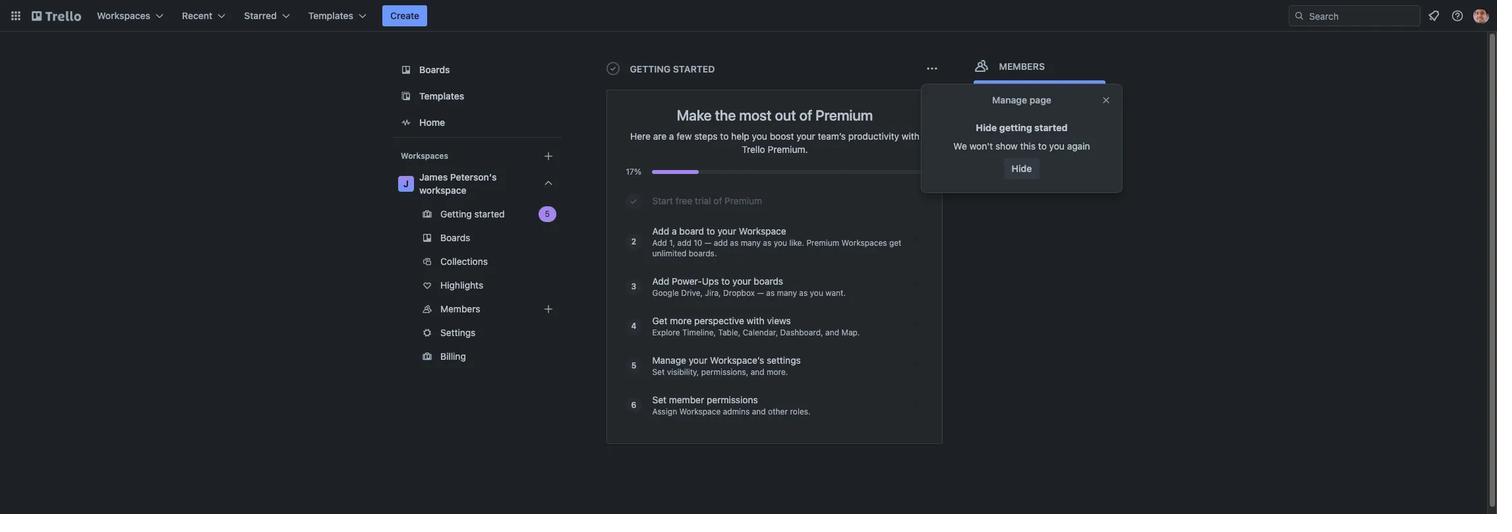 Task type: describe. For each thing, give the bounding box(es) containing it.
manage page
[[992, 94, 1052, 105]]

10
[[694, 238, 702, 248]]

premium.
[[768, 144, 808, 155]]

2 add from the left
[[714, 238, 728, 248]]

productivity
[[848, 131, 899, 142]]

the
[[715, 107, 736, 124]]

a inside add a board to your workspace add 1, add 10 — add as many as you like. premium workspaces get unlimited boards.
[[672, 225, 677, 237]]

steps
[[694, 131, 718, 142]]

table,
[[718, 328, 741, 338]]

search image
[[1294, 11, 1305, 21]]

manage for manage page
[[992, 94, 1027, 105]]

workspaces inside popup button
[[97, 10, 150, 21]]

1 vertical spatial of
[[714, 195, 722, 206]]

close popover image
[[1101, 95, 1112, 105]]

0 horizontal spatial james peterson (jamespeterson93) image
[[991, 107, 1010, 127]]

of inside "make the most out of premium here are a few steps to help you boost your team's productivity with trello premium."
[[799, 107, 812, 124]]

again
[[1067, 140, 1090, 152]]

switch to… image
[[9, 9, 22, 22]]

trello
[[742, 144, 765, 155]]

2 boards link from the top
[[393, 227, 561, 249]]

timeline,
[[682, 328, 716, 338]]

as down the boards
[[766, 288, 775, 298]]

people
[[1038, 85, 1067, 96]]

you inside add power-ups to your boards google drive, jira, dropbox — as many as you want.
[[810, 288, 823, 298]]

get
[[652, 315, 668, 326]]

few
[[677, 131, 692, 142]]

and inside the manage your workspace's settings set visibility, permissions, and more.
[[751, 367, 765, 377]]

ups
[[702, 276, 719, 287]]

workspace inside add a board to your workspace add 1, add 10 — add as many as you like. premium workspaces get unlimited boards.
[[739, 225, 786, 237]]

getting
[[630, 63, 671, 75]]

explore
[[652, 328, 680, 338]]

peterson's
[[450, 171, 497, 183]]

hide for hide
[[1012, 163, 1032, 174]]

4
[[631, 321, 637, 331]]

your inside add power-ups to your boards google drive, jira, dropbox — as many as you want.
[[733, 276, 751, 287]]

boards.
[[689, 249, 717, 258]]

recent
[[182, 10, 212, 21]]

like.
[[789, 238, 804, 248]]

ben nelson (bennelson96) image
[[974, 107, 993, 127]]

trial
[[695, 195, 711, 206]]

forward image
[[559, 206, 575, 222]]

with inside get more perspective with views explore timeline, table, calendar, dashboard, and map.
[[747, 315, 765, 326]]

perspective
[[694, 315, 744, 326]]

your inside add a board to your workspace add 1, add 10 — add as many as you like. premium workspaces get unlimited boards.
[[718, 225, 736, 237]]

your inside the manage your workspace's settings set visibility, permissions, and more.
[[689, 355, 708, 366]]

6
[[631, 400, 636, 410]]

admins
[[723, 407, 750, 417]]

create a workspace image
[[540, 148, 556, 164]]

get more perspective with views explore timeline, table, calendar, dashboard, and map.
[[652, 315, 860, 338]]

j
[[403, 178, 409, 189]]

home image
[[398, 115, 414, 131]]

manage your workspace's settings set visibility, permissions, and more.
[[652, 355, 801, 377]]

hide for hide getting started
[[976, 122, 997, 133]]

open information menu image
[[1451, 9, 1464, 22]]

members link
[[393, 299, 561, 320]]

primary element
[[0, 0, 1497, 32]]

members
[[999, 61, 1045, 72]]

1 boards link from the top
[[393, 58, 561, 82]]

home link
[[393, 111, 561, 134]]

jira,
[[705, 288, 721, 298]]

— for workspace
[[705, 238, 712, 248]]

workspace
[[419, 185, 466, 196]]

page
[[1030, 94, 1052, 105]]

want.
[[826, 288, 846, 298]]

and inside get more perspective with views explore timeline, table, calendar, dashboard, and map.
[[825, 328, 839, 338]]

1,
[[669, 238, 675, 248]]

17 %
[[626, 167, 641, 177]]

add for add power-ups to your boards
[[652, 276, 669, 287]]

to right this
[[1038, 140, 1047, 152]]

workspaces button
[[89, 5, 171, 26]]

boards
[[754, 276, 783, 287]]

getting
[[440, 208, 472, 220]]

2
[[631, 237, 636, 247]]

we won't show this to you again
[[954, 140, 1090, 152]]

premium inside "make the most out of premium here are a few steps to help you boost your team's productivity with trello premium."
[[816, 107, 873, 124]]

start free trial of premium
[[652, 195, 762, 206]]

here
[[630, 131, 651, 142]]

getting
[[999, 122, 1032, 133]]

3
[[631, 282, 636, 291]]

billing
[[440, 351, 466, 362]]

add for add a board to your workspace
[[652, 225, 669, 237]]

0 vertical spatial 5
[[545, 209, 550, 219]]

as left want.
[[799, 288, 808, 298]]

make
[[677, 107, 712, 124]]

you inside "make the most out of premium here are a few steps to help you boost your team's productivity with trello premium."
[[752, 131, 767, 142]]

template board image
[[398, 88, 414, 104]]

drive,
[[681, 288, 703, 298]]

set inside the manage your workspace's settings set visibility, permissions, and more.
[[652, 367, 665, 377]]

— for boards
[[757, 288, 764, 298]]

are
[[653, 131, 667, 142]]

other
[[768, 407, 788, 417]]

2 add from the top
[[652, 238, 667, 248]]

1 vertical spatial workspaces
[[401, 151, 448, 161]]

assign
[[652, 407, 677, 417]]

collections
[[440, 256, 488, 267]]

permissions
[[707, 394, 758, 405]]

christinaovera9 (christinaovera9) image
[[1008, 107, 1028, 127]]

1 vertical spatial premium
[[725, 195, 762, 206]]

add image
[[540, 301, 556, 317]]



Task type: locate. For each thing, give the bounding box(es) containing it.
you left like.
[[774, 238, 787, 248]]

2 horizontal spatial workspaces
[[842, 238, 887, 248]]

0 horizontal spatial workspace
[[679, 407, 721, 417]]

and left the more.
[[751, 367, 765, 377]]

1 horizontal spatial workspaces
[[401, 151, 448, 161]]

0 vertical spatial started
[[1035, 122, 1068, 133]]

google
[[652, 288, 679, 298]]

1 vertical spatial set
[[652, 394, 667, 405]]

you
[[752, 131, 767, 142], [1049, 140, 1065, 152], [774, 238, 787, 248], [810, 288, 823, 298]]

templates up home
[[419, 90, 464, 102]]

settings
[[767, 355, 801, 366]]

0 horizontal spatial workspaces
[[97, 10, 150, 21]]

visibility,
[[667, 367, 699, 377]]

a up 1,
[[672, 225, 677, 237]]

collections link
[[393, 251, 561, 272]]

home
[[419, 117, 445, 128]]

add up google
[[652, 276, 669, 287]]

2 vertical spatial workspaces
[[842, 238, 887, 248]]

1 horizontal spatial started
[[1035, 122, 1068, 133]]

1 vertical spatial workspace
[[679, 407, 721, 417]]

to inside "make the most out of premium here are a few steps to help you boost your team's productivity with trello premium."
[[720, 131, 729, 142]]

0 horizontal spatial many
[[741, 238, 761, 248]]

0 vertical spatial —
[[705, 238, 712, 248]]

add a board to your workspace add 1, add 10 — add as many as you like. premium workspaces get unlimited boards.
[[652, 225, 902, 258]]

1 set from the top
[[652, 367, 665, 377]]

unlimited
[[652, 249, 687, 258]]

your up dropbox
[[733, 276, 751, 287]]

more
[[670, 315, 692, 326]]

power-
[[672, 276, 702, 287]]

1 horizontal spatial hide
[[1012, 163, 1032, 174]]

2 vertical spatial and
[[752, 407, 766, 417]]

0 vertical spatial boards link
[[393, 58, 561, 82]]

with right productivity
[[902, 131, 920, 142]]

manage up christinaovera9 (christinaovera9) 'icon'
[[992, 94, 1027, 105]]

workspaces
[[97, 10, 150, 21], [401, 151, 448, 161], [842, 238, 887, 248]]

getting started
[[630, 63, 715, 75]]

to right ups on the left bottom of page
[[721, 276, 730, 287]]

boards link up templates link
[[393, 58, 561, 82]]

1 vertical spatial and
[[751, 367, 765, 377]]

— inside add a board to your workspace add 1, add 10 — add as many as you like. premium workspaces get unlimited boards.
[[705, 238, 712, 248]]

started up this
[[1035, 122, 1068, 133]]

to
[[720, 131, 729, 142], [1038, 140, 1047, 152], [707, 225, 715, 237], [721, 276, 730, 287]]

0 vertical spatial and
[[825, 328, 839, 338]]

invite people button
[[974, 80, 1105, 102]]

started
[[1035, 122, 1068, 133], [474, 208, 504, 220]]

templates inside the templates popup button
[[308, 10, 353, 21]]

won't
[[970, 140, 993, 152]]

1 vertical spatial boards link
[[393, 227, 561, 249]]

permissions,
[[701, 367, 749, 377]]

of
[[799, 107, 812, 124], [714, 195, 722, 206]]

templates right starred dropdown button
[[308, 10, 353, 21]]

1 horizontal spatial manage
[[992, 94, 1027, 105]]

0 horizontal spatial add
[[677, 238, 692, 248]]

1 vertical spatial 5
[[631, 361, 636, 371]]

1 vertical spatial manage
[[652, 355, 686, 366]]

hide button
[[1004, 158, 1040, 179]]

0 vertical spatial hide
[[976, 122, 997, 133]]

0 horizontal spatial manage
[[652, 355, 686, 366]]

0 horizontal spatial hide
[[976, 122, 997, 133]]

0 horizontal spatial with
[[747, 315, 765, 326]]

boost
[[770, 131, 794, 142]]

— down the boards
[[757, 288, 764, 298]]

recent button
[[174, 5, 234, 26]]

make the most out of premium here are a few steps to help you boost your team's productivity with trello premium.
[[630, 107, 920, 155]]

1 horizontal spatial with
[[902, 131, 920, 142]]

set left visibility, on the bottom of the page
[[652, 367, 665, 377]]

james peterson (jamespeterson93) image
[[1474, 8, 1489, 24], [991, 107, 1010, 127]]

premium right like.
[[807, 238, 839, 248]]

billing link
[[393, 346, 561, 367]]

templates button
[[300, 5, 375, 26]]

workspaces inside add a board to your workspace add 1, add 10 — add as many as you like. premium workspaces get unlimited boards.
[[842, 238, 887, 248]]

1 vertical spatial hide
[[1012, 163, 1032, 174]]

back to home image
[[32, 5, 81, 26]]

Search field
[[1305, 6, 1420, 26]]

0 horizontal spatial 5
[[545, 209, 550, 219]]

your
[[797, 131, 815, 142], [718, 225, 736, 237], [733, 276, 751, 287], [689, 355, 708, 366]]

0 vertical spatial of
[[799, 107, 812, 124]]

we
[[954, 140, 967, 152]]

highlights
[[440, 280, 483, 291]]

dashboard,
[[780, 328, 823, 338]]

0 vertical spatial many
[[741, 238, 761, 248]]

premium
[[816, 107, 873, 124], [725, 195, 762, 206], [807, 238, 839, 248]]

a inside "make the most out of premium here are a few steps to help you boost your team's productivity with trello premium."
[[669, 131, 674, 142]]

map.
[[842, 328, 860, 338]]

a right are
[[669, 131, 674, 142]]

start
[[652, 195, 673, 206]]

1 vertical spatial boards
[[440, 232, 470, 243]]

0 horizontal spatial —
[[705, 238, 712, 248]]

your up premium.
[[797, 131, 815, 142]]

workspace inside set member permissions assign workspace admins and other roles.
[[679, 407, 721, 417]]

add up unlimited
[[652, 225, 669, 237]]

james peterson (jamespeterson93) image right the open information menu image
[[1474, 8, 1489, 24]]

james peterson's workspace
[[419, 171, 497, 196]]

manage for manage your workspace's settings set visibility, permissions, and more.
[[652, 355, 686, 366]]

you left want.
[[810, 288, 823, 298]]

2 set from the top
[[652, 394, 667, 405]]

settings link
[[393, 322, 561, 344]]

premium right trial
[[725, 195, 762, 206]]

0 vertical spatial workspace
[[739, 225, 786, 237]]

1 vertical spatial add
[[652, 238, 667, 248]]

1 horizontal spatial james peterson (jamespeterson93) image
[[1474, 8, 1489, 24]]

invite people
[[1011, 85, 1067, 96]]

— right the 10
[[705, 238, 712, 248]]

1 vertical spatial started
[[474, 208, 504, 220]]

started
[[673, 63, 715, 75]]

most
[[739, 107, 772, 124]]

your up visibility, on the bottom of the page
[[689, 355, 708, 366]]

add up 'boards.' at the left
[[714, 238, 728, 248]]

0 vertical spatial workspaces
[[97, 10, 150, 21]]

out
[[775, 107, 796, 124]]

1 vertical spatial with
[[747, 315, 765, 326]]

%
[[634, 167, 641, 177]]

as left like.
[[763, 238, 772, 248]]

and left map.
[[825, 328, 839, 338]]

1 horizontal spatial many
[[777, 288, 797, 298]]

hide getting started
[[976, 122, 1068, 133]]

0 vertical spatial manage
[[992, 94, 1027, 105]]

started right getting
[[474, 208, 504, 220]]

premium inside add a board to your workspace add 1, add 10 — add as many as you like. premium workspaces get unlimited boards.
[[807, 238, 839, 248]]

1 horizontal spatial of
[[799, 107, 812, 124]]

0 vertical spatial add
[[652, 225, 669, 237]]

1 vertical spatial a
[[672, 225, 677, 237]]

—
[[705, 238, 712, 248], [757, 288, 764, 298]]

set up the assign
[[652, 394, 667, 405]]

1 vertical spatial templates
[[419, 90, 464, 102]]

add power-ups to your boards google drive, jira, dropbox — as many as you want.
[[652, 276, 846, 298]]

2 vertical spatial premium
[[807, 238, 839, 248]]

as
[[730, 238, 739, 248], [763, 238, 772, 248], [766, 288, 775, 298], [799, 288, 808, 298]]

help
[[731, 131, 750, 142]]

your inside "make the most out of premium here are a few steps to help you boost your team's productivity with trello premium."
[[797, 131, 815, 142]]

as right the 10
[[730, 238, 739, 248]]

templates
[[308, 10, 353, 21], [419, 90, 464, 102]]

to left 'help'
[[720, 131, 729, 142]]

premium up team's at the top of page
[[816, 107, 873, 124]]

you up "trello"
[[752, 131, 767, 142]]

1 vertical spatial many
[[777, 288, 797, 298]]

create button
[[382, 5, 427, 26]]

workspace's
[[710, 355, 764, 366]]

james peterson (jamespeterson93) image down manage page
[[991, 107, 1010, 127]]

boards down getting
[[440, 232, 470, 243]]

1 vertical spatial —
[[757, 288, 764, 298]]

0 vertical spatial boards
[[419, 64, 450, 75]]

with inside "make the most out of premium here are a few steps to help you boost your team's productivity with trello premium."
[[902, 131, 920, 142]]

many
[[741, 238, 761, 248], [777, 288, 797, 298]]

0 horizontal spatial of
[[714, 195, 722, 206]]

of right trial
[[714, 195, 722, 206]]

3 add from the top
[[652, 276, 669, 287]]

getting started
[[440, 208, 504, 220]]

show
[[996, 140, 1018, 152]]

0 vertical spatial templates
[[308, 10, 353, 21]]

1 add from the top
[[652, 225, 669, 237]]

boards
[[419, 64, 450, 75], [440, 232, 470, 243]]

0 horizontal spatial started
[[474, 208, 504, 220]]

with up calendar,
[[747, 315, 765, 326]]

17
[[626, 167, 634, 177]]

more.
[[767, 367, 788, 377]]

and left other
[[752, 407, 766, 417]]

— inside add power-ups to your boards google drive, jira, dropbox — as many as you want.
[[757, 288, 764, 298]]

add
[[677, 238, 692, 248], [714, 238, 728, 248]]

many up the boards
[[741, 238, 761, 248]]

starred
[[244, 10, 277, 21]]

templates link
[[393, 84, 561, 108]]

you left again
[[1049, 140, 1065, 152]]

1 horizontal spatial —
[[757, 288, 764, 298]]

many down the boards
[[777, 288, 797, 298]]

manage inside the manage your workspace's settings set visibility, permissions, and more.
[[652, 355, 686, 366]]

add right 1,
[[677, 238, 692, 248]]

boards right board 'icon'
[[419, 64, 450, 75]]

manage
[[992, 94, 1027, 105], [652, 355, 686, 366]]

1 add from the left
[[677, 238, 692, 248]]

set
[[652, 367, 665, 377], [652, 394, 667, 405]]

team's
[[818, 131, 846, 142]]

workspace down member in the bottom of the page
[[679, 407, 721, 417]]

hide
[[976, 122, 997, 133], [1012, 163, 1032, 174]]

james
[[419, 171, 447, 183]]

create
[[390, 10, 419, 21]]

0 vertical spatial james peterson (jamespeterson93) image
[[1474, 8, 1489, 24]]

workspace up the boards
[[739, 225, 786, 237]]

2 vertical spatial add
[[652, 276, 669, 287]]

hide up 'won't'
[[976, 122, 997, 133]]

to inside add a board to your workspace add 1, add 10 — add as many as you like. premium workspaces get unlimited boards.
[[707, 225, 715, 237]]

to right board
[[707, 225, 715, 237]]

1 horizontal spatial 5
[[631, 361, 636, 371]]

hide inside button
[[1012, 163, 1032, 174]]

add inside add power-ups to your boards google drive, jira, dropbox — as many as you want.
[[652, 276, 669, 287]]

and inside set member permissions assign workspace admins and other roles.
[[752, 407, 766, 417]]

highlights link
[[393, 275, 561, 296]]

0 vertical spatial premium
[[816, 107, 873, 124]]

add left 1,
[[652, 238, 667, 248]]

board image
[[398, 62, 414, 78]]

calendar,
[[743, 328, 778, 338]]

this
[[1020, 140, 1036, 152]]

your right board
[[718, 225, 736, 237]]

manage up visibility, on the bottom of the page
[[652, 355, 686, 366]]

views
[[767, 315, 791, 326]]

0 horizontal spatial templates
[[308, 10, 353, 21]]

to inside add power-ups to your boards google drive, jira, dropbox — as many as you want.
[[721, 276, 730, 287]]

get
[[889, 238, 902, 248]]

1 vertical spatial james peterson (jamespeterson93) image
[[991, 107, 1010, 127]]

of right out
[[799, 107, 812, 124]]

0 notifications image
[[1426, 8, 1442, 24]]

hide down "we won't show this to you again"
[[1012, 163, 1032, 174]]

dropbox
[[723, 288, 755, 298]]

member
[[669, 394, 704, 405]]

5 left forward icon
[[545, 209, 550, 219]]

board
[[679, 225, 704, 237]]

5 down "4"
[[631, 361, 636, 371]]

templates inside templates link
[[419, 90, 464, 102]]

1 horizontal spatial add
[[714, 238, 728, 248]]

boards link up collections link
[[393, 227, 561, 249]]

0 vertical spatial a
[[669, 131, 674, 142]]

1 horizontal spatial workspace
[[739, 225, 786, 237]]

many inside add power-ups to your boards google drive, jira, dropbox — as many as you want.
[[777, 288, 797, 298]]

many inside add a board to your workspace add 1, add 10 — add as many as you like. premium workspaces get unlimited boards.
[[741, 238, 761, 248]]

set inside set member permissions assign workspace admins and other roles.
[[652, 394, 667, 405]]

0 vertical spatial set
[[652, 367, 665, 377]]

1 horizontal spatial templates
[[419, 90, 464, 102]]

0 vertical spatial with
[[902, 131, 920, 142]]

you inside add a board to your workspace add 1, add 10 — add as many as you like. premium workspaces get unlimited boards.
[[774, 238, 787, 248]]

members
[[440, 303, 480, 314]]



Task type: vqa. For each thing, say whether or not it's contained in the screenshot.


